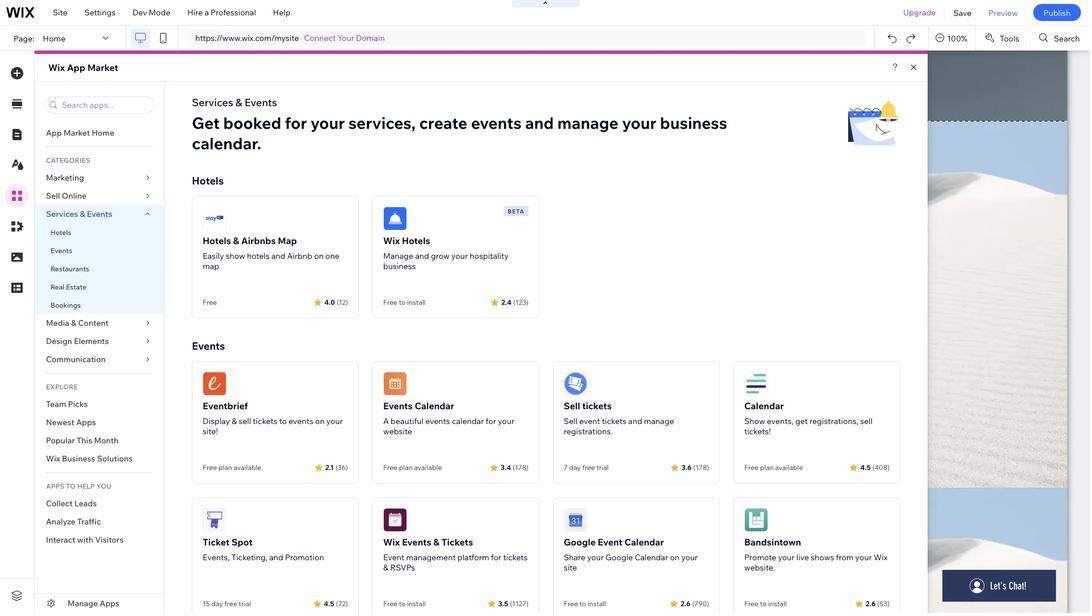 Task type: vqa. For each thing, say whether or not it's contained in the screenshot.
(53) at the bottom right of the page
yes



Task type: locate. For each thing, give the bounding box(es) containing it.
manage inside button
[[68, 599, 98, 609]]

1 horizontal spatial app
[[67, 62, 85, 73]]

day right 7
[[570, 464, 581, 472]]

& inside the "hotels & airbnbs map easily show hotels and airbnb on one map"
[[233, 235, 239, 247]]

0 horizontal spatial app
[[46, 128, 62, 138]]

hospitality
[[470, 251, 509, 261]]

events inside wix events & tickets event management platform for tickets & rsvps
[[402, 537, 432, 548]]

your inside wix hotels manage and grow your hospitality business
[[452, 251, 468, 261]]

services down sell online
[[46, 209, 78, 219]]

events up the booked at top left
[[245, 96, 277, 109]]

popular this month
[[46, 436, 119, 446]]

1 horizontal spatial business
[[661, 113, 728, 133]]

app up the search apps... field
[[67, 62, 85, 73]]

1 horizontal spatial sell
[[861, 416, 873, 426]]

promotion
[[285, 553, 324, 563]]

0 vertical spatial business
[[661, 113, 728, 133]]

0 horizontal spatial manage
[[558, 113, 619, 133]]

sell tickets sell event tickets and manage registrations.
[[564, 401, 675, 437]]

15 day free trial
[[203, 600, 251, 609]]

hire a professional
[[188, 7, 256, 17]]

0 horizontal spatial 2.6
[[681, 600, 691, 608]]

2 vertical spatial on
[[671, 553, 680, 563]]

0 vertical spatial on
[[314, 251, 324, 261]]

trial right 7
[[597, 464, 609, 472]]

on for google
[[671, 553, 680, 563]]

0 horizontal spatial day
[[212, 600, 223, 609]]

3 free plan available from the left
[[745, 464, 804, 472]]

2.6 left (790)
[[681, 600, 691, 608]]

1 horizontal spatial free plan available
[[384, 464, 442, 472]]

manage
[[384, 251, 414, 261], [68, 599, 98, 609]]

tickets inside eventbrief display & sell tickets to events on your site!
[[253, 416, 278, 426]]

2 vertical spatial sell
[[564, 416, 578, 426]]

free plan available down tickets!
[[745, 464, 804, 472]]

0 vertical spatial services
[[192, 96, 233, 109]]

day right 15
[[212, 600, 223, 609]]

sell inside calendar show events, get registrations, sell tickets!
[[861, 416, 873, 426]]

one
[[326, 251, 340, 261]]

0 horizontal spatial events
[[289, 416, 314, 426]]

available down events,
[[776, 464, 804, 472]]

2 horizontal spatial free plan available
[[745, 464, 804, 472]]

1 sell from the left
[[239, 416, 251, 426]]

google right share at the right bottom
[[606, 553, 633, 563]]

2.6 left (53)
[[866, 600, 876, 608]]

0 vertical spatial app
[[67, 62, 85, 73]]

1 horizontal spatial manage
[[645, 416, 675, 426]]

1 available from the left
[[234, 464, 262, 472]]

beautiful
[[391, 416, 424, 426]]

2 free plan available from the left
[[384, 464, 442, 472]]

free for google event calendar
[[564, 600, 578, 609]]

1 vertical spatial sell
[[564, 401, 581, 412]]

1 vertical spatial business
[[384, 261, 416, 271]]

0 vertical spatial manage
[[384, 251, 414, 261]]

1 vertical spatial trial
[[239, 600, 251, 609]]

1 vertical spatial on
[[315, 416, 325, 426]]

0 horizontal spatial plan
[[219, 464, 232, 472]]

free down rsvps
[[384, 600, 398, 609]]

online
[[62, 191, 87, 201]]

2.4 (123)
[[502, 298, 529, 307]]

live
[[797, 553, 810, 563]]

2 horizontal spatial available
[[776, 464, 804, 472]]

events calendar logo image
[[384, 372, 407, 396]]

app market home
[[46, 128, 114, 138]]

1 horizontal spatial day
[[570, 464, 581, 472]]

0 horizontal spatial google
[[564, 537, 596, 548]]

0 vertical spatial google
[[564, 537, 596, 548]]

promote
[[745, 553, 777, 563]]

2 2.6 from the left
[[866, 600, 876, 608]]

hotels down wix hotels logo
[[402, 235, 431, 247]]

install for and
[[407, 298, 426, 307]]

team picks link
[[35, 395, 164, 414]]

wix inside wix events & tickets event management platform for tickets & rsvps
[[384, 537, 400, 548]]

install for tickets
[[407, 600, 426, 609]]

1 vertical spatial 4.5
[[324, 600, 334, 608]]

0 horizontal spatial services
[[46, 209, 78, 219]]

wix right from
[[874, 553, 888, 563]]

1 horizontal spatial apps
[[100, 599, 120, 609]]

calendar
[[452, 416, 484, 426]]

3.5
[[499, 600, 509, 608]]

to
[[399, 298, 406, 307], [279, 416, 287, 426], [399, 600, 406, 609], [580, 600, 586, 609], [761, 600, 767, 609]]

sell down eventbrief
[[239, 416, 251, 426]]

bandsintown promote your live shows from your wix website.
[[745, 537, 888, 573]]

manage inside wix hotels manage and grow your hospitality business
[[384, 251, 414, 261]]

map
[[278, 235, 297, 247]]

0 horizontal spatial event
[[384, 553, 405, 563]]

ticket spot events, ticketing, and promotion
[[203, 537, 324, 563]]

available for calendar
[[414, 464, 442, 472]]

hotels down services & events
[[51, 228, 71, 237]]

bookings link
[[35, 296, 164, 314]]

(178) right 3.4 at bottom left
[[513, 463, 529, 472]]

business
[[62, 454, 95, 464]]

interact with visitors link
[[35, 531, 164, 549]]

1 vertical spatial apps
[[100, 599, 120, 609]]

1 (178) from the left
[[513, 463, 529, 472]]

on inside google event calendar share your google calendar on your site
[[671, 553, 680, 563]]

your
[[311, 113, 345, 133], [623, 113, 657, 133], [452, 251, 468, 261], [327, 416, 343, 426], [498, 416, 515, 426], [588, 553, 604, 563], [682, 553, 698, 563], [779, 553, 795, 563], [856, 553, 873, 563]]

wix for wix business solutions
[[46, 454, 60, 464]]

1 free plan available from the left
[[203, 464, 262, 472]]

mode
[[149, 7, 170, 17]]

and inside the "hotels & airbnbs map easily show hotels and airbnb on one map"
[[272, 251, 286, 261]]

1 horizontal spatial events
[[426, 416, 450, 426]]

events up beautiful
[[384, 401, 413, 412]]

services up get
[[192, 96, 233, 109]]

wix hotels logo image
[[384, 207, 407, 231]]

for right calendar at bottom left
[[486, 416, 497, 426]]

events inside services & events link
[[87, 209, 112, 219]]

tickets right the event on the right bottom of page
[[602, 416, 627, 426]]

free right 15
[[225, 600, 237, 609]]

to
[[66, 482, 76, 491]]

4.5 left (408)
[[861, 463, 871, 472]]

apps inside newest apps link
[[76, 418, 96, 428]]

media & content
[[46, 318, 109, 328]]

4.5 (72)
[[324, 600, 348, 608]]

event inside google event calendar share your google calendar on your site
[[598, 537, 623, 548]]

1 horizontal spatial manage
[[384, 251, 414, 261]]

on
[[314, 251, 324, 261], [315, 416, 325, 426], [671, 553, 680, 563]]

to inside eventbrief display & sell tickets to events on your site!
[[279, 416, 287, 426]]

0 horizontal spatial business
[[384, 261, 416, 271]]

0 vertical spatial free
[[583, 464, 595, 472]]

(178)
[[513, 463, 529, 472], [694, 463, 710, 472]]

3 plan from the left
[[761, 464, 774, 472]]

free down the site!
[[203, 464, 217, 472]]

2.6 for calendar
[[681, 600, 691, 608]]

events inside events calendar a beautiful events calendar for your website
[[384, 401, 413, 412]]

wix for wix app market
[[48, 62, 65, 73]]

1 horizontal spatial trial
[[597, 464, 609, 472]]

0 horizontal spatial trial
[[239, 600, 251, 609]]

plan down tickets!
[[761, 464, 774, 472]]

wix down wix events & tickets logo
[[384, 537, 400, 548]]

100%
[[948, 33, 968, 43]]

on inside eventbrief display & sell tickets to events on your site!
[[315, 416, 325, 426]]

4.5 (408)
[[861, 463, 890, 472]]

available down beautiful
[[414, 464, 442, 472]]

free plan available down the site!
[[203, 464, 262, 472]]

0 vertical spatial sell
[[46, 191, 60, 201]]

eventbrief
[[203, 401, 248, 412]]

free plan available for calendar
[[384, 464, 442, 472]]

calendar.
[[192, 133, 262, 153]]

wix inside wix hotels manage and grow your hospitality business
[[384, 235, 400, 247]]

1 vertical spatial for
[[486, 416, 497, 426]]

free
[[583, 464, 595, 472], [225, 600, 237, 609]]

1 horizontal spatial 4.5
[[861, 463, 871, 472]]

1 vertical spatial app
[[46, 128, 62, 138]]

0 horizontal spatial free plan available
[[203, 464, 262, 472]]

& down eventbrief
[[232, 416, 237, 426]]

& up the booked at top left
[[236, 96, 242, 109]]

sell left online
[[46, 191, 60, 201]]

https://www.wix.com/mysite connect your domain
[[195, 33, 385, 43]]

interact
[[46, 535, 75, 545]]

2.4
[[502, 298, 512, 307]]

wix hotels manage and grow your hospitality business
[[384, 235, 509, 271]]

tools button
[[977, 26, 1030, 51]]

events inside services & events get booked for your services, create events and manage your business calendar.
[[471, 113, 522, 133]]

plan down website
[[399, 464, 413, 472]]

for right the booked at top left
[[285, 113, 307, 133]]

popular this month link
[[35, 432, 164, 450]]

and inside services & events get booked for your services, create events and manage your business calendar.
[[526, 113, 554, 133]]

free right 7
[[583, 464, 595, 472]]

home down the site
[[43, 33, 65, 43]]

events up management
[[402, 537, 432, 548]]

plan for calendar
[[399, 464, 413, 472]]

3.4
[[501, 463, 511, 472]]

1 horizontal spatial plan
[[399, 464, 413, 472]]

3 available from the left
[[776, 464, 804, 472]]

free down tickets!
[[745, 464, 759, 472]]

free plan available down website
[[384, 464, 442, 472]]

team
[[46, 399, 66, 409]]

available for show
[[776, 464, 804, 472]]

free for wix events & tickets
[[384, 600, 398, 609]]

1 horizontal spatial event
[[598, 537, 623, 548]]

for right platform
[[491, 553, 502, 563]]

google up share at the right bottom
[[564, 537, 596, 548]]

2 available from the left
[[414, 464, 442, 472]]

hotels link
[[35, 223, 164, 241]]

apps
[[76, 418, 96, 428], [100, 599, 120, 609]]

free right (12)
[[384, 298, 398, 307]]

business
[[661, 113, 728, 133], [384, 261, 416, 271]]

1 vertical spatial day
[[212, 600, 223, 609]]

0 horizontal spatial free
[[225, 600, 237, 609]]

sell
[[46, 191, 60, 201], [564, 401, 581, 412], [564, 416, 578, 426]]

7 day free trial
[[564, 464, 609, 472]]

1 vertical spatial home
[[92, 128, 114, 138]]

communication
[[46, 355, 107, 364]]

services for services & events
[[46, 209, 78, 219]]

2 (178) from the left
[[694, 463, 710, 472]]

2 horizontal spatial plan
[[761, 464, 774, 472]]

1 horizontal spatial available
[[414, 464, 442, 472]]

free to install for share
[[564, 600, 607, 609]]

events,
[[767, 416, 794, 426]]

& down online
[[80, 209, 85, 219]]

2 sell from the left
[[861, 416, 873, 426]]

hotels & airbnbs map logo image
[[203, 207, 227, 231]]

1 horizontal spatial services
[[192, 96, 233, 109]]

bandsintown logo image
[[745, 509, 769, 532]]

newest apps
[[46, 418, 96, 428]]

calendar
[[415, 401, 455, 412], [745, 401, 784, 412], [625, 537, 664, 548], [635, 553, 669, 563]]

0 horizontal spatial (178)
[[513, 463, 529, 472]]

save
[[954, 8, 972, 17]]

2 horizontal spatial events
[[471, 113, 522, 133]]

2 plan from the left
[[399, 464, 413, 472]]

free down site
[[564, 600, 578, 609]]

hotels inside the "hotels & airbnbs map easily show hotels and airbnb on one map"
[[203, 235, 231, 247]]

trial right 15
[[239, 600, 251, 609]]

market up categories
[[64, 128, 90, 138]]

apps inside manage apps button
[[100, 599, 120, 609]]

preview button
[[981, 0, 1027, 25]]

sell left the event on the right bottom of page
[[564, 416, 578, 426]]

wix down the site
[[48, 62, 65, 73]]

and inside ticket spot events, ticketing, and promotion
[[269, 553, 283, 563]]

1 vertical spatial event
[[384, 553, 405, 563]]

app
[[67, 62, 85, 73], [46, 128, 62, 138]]

home
[[43, 33, 65, 43], [92, 128, 114, 138]]

0 vertical spatial trial
[[597, 464, 609, 472]]

0 horizontal spatial sell
[[239, 416, 251, 426]]

& inside services & events link
[[80, 209, 85, 219]]

hotels up easily
[[203, 235, 231, 247]]

& right media
[[71, 318, 76, 328]]

sell for online
[[46, 191, 60, 201]]

events up restaurants
[[51, 246, 72, 255]]

interact with visitors
[[46, 535, 124, 545]]

events down sell online link
[[87, 209, 112, 219]]

0 horizontal spatial 4.5
[[324, 600, 334, 608]]

to for wix hotels
[[399, 298, 406, 307]]

0 vertical spatial event
[[598, 537, 623, 548]]

google event calendar logo image
[[564, 509, 588, 532]]

calendar logo image
[[745, 372, 769, 396]]

to for google event calendar
[[580, 600, 586, 609]]

install for share
[[588, 600, 607, 609]]

market up the search apps... field
[[87, 62, 118, 73]]

site!
[[203, 427, 218, 437]]

wix for wix hotels manage and grow your hospitality business
[[384, 235, 400, 247]]

wix business solutions link
[[35, 450, 164, 468]]

4.5 left '(72)'
[[324, 600, 334, 608]]

2 vertical spatial for
[[491, 553, 502, 563]]

wix down popular
[[46, 454, 60, 464]]

1 horizontal spatial free
[[583, 464, 595, 472]]

plan down the display
[[219, 464, 232, 472]]

2.6 for your
[[866, 600, 876, 608]]

0 horizontal spatial available
[[234, 464, 262, 472]]

1 horizontal spatial (178)
[[694, 463, 710, 472]]

free
[[203, 298, 217, 307], [384, 298, 398, 307], [203, 464, 217, 472], [384, 464, 398, 472], [745, 464, 759, 472], [384, 600, 398, 609], [564, 600, 578, 609], [745, 600, 759, 609]]

1 vertical spatial manage
[[68, 599, 98, 609]]

sell right "registrations,"
[[861, 416, 873, 426]]

app up categories
[[46, 128, 62, 138]]

wix for wix events & tickets event management platform for tickets & rsvps
[[384, 537, 400, 548]]

1 vertical spatial manage
[[645, 416, 675, 426]]

free down website
[[384, 464, 398, 472]]

free down website.
[[745, 600, 759, 609]]

business inside services & events get booked for your services, create events and manage your business calendar.
[[661, 113, 728, 133]]

(178) right 3.6 at right bottom
[[694, 463, 710, 472]]

1 vertical spatial services
[[46, 209, 78, 219]]

services inside services & events get booked for your services, create events and manage your business calendar.
[[192, 96, 233, 109]]

preview
[[989, 8, 1019, 17]]

for inside wix events & tickets event management platform for tickets & rsvps
[[491, 553, 502, 563]]

sell down sell tickets logo
[[564, 401, 581, 412]]

1 horizontal spatial 2.6
[[866, 600, 876, 608]]

free for eventbrief
[[203, 464, 217, 472]]

& up show
[[233, 235, 239, 247]]

& inside media & content link
[[71, 318, 76, 328]]

and inside sell tickets sell event tickets and manage registrations.
[[629, 416, 643, 426]]

professional
[[211, 7, 256, 17]]

0 vertical spatial for
[[285, 113, 307, 133]]

wix down wix hotels logo
[[384, 235, 400, 247]]

1 vertical spatial free
[[225, 600, 237, 609]]

home down the search apps... field
[[92, 128, 114, 138]]

ticket spot logo image
[[203, 509, 227, 532]]

1 horizontal spatial home
[[92, 128, 114, 138]]

free for calendar
[[745, 464, 759, 472]]

airbnb
[[287, 251, 313, 261]]

Search apps... field
[[59, 97, 151, 113]]

wix
[[48, 62, 65, 73], [384, 235, 400, 247], [46, 454, 60, 464], [384, 537, 400, 548], [874, 553, 888, 563]]

your inside events calendar a beautiful events calendar for your website
[[498, 416, 515, 426]]

(72)
[[336, 600, 348, 608]]

0 horizontal spatial manage
[[68, 599, 98, 609]]

to for bandsintown
[[761, 600, 767, 609]]

0 horizontal spatial home
[[43, 33, 65, 43]]

0 vertical spatial 4.5
[[861, 463, 871, 472]]

0 vertical spatial manage
[[558, 113, 619, 133]]

domain
[[356, 33, 385, 43]]

15
[[203, 600, 210, 609]]

free for events calendar
[[384, 464, 398, 472]]

services,
[[349, 113, 416, 133]]

1 vertical spatial google
[[606, 553, 633, 563]]

tickets right the display
[[253, 416, 278, 426]]

tickets right platform
[[504, 553, 528, 563]]

1 2.6 from the left
[[681, 600, 691, 608]]

0 vertical spatial apps
[[76, 418, 96, 428]]

0 vertical spatial day
[[570, 464, 581, 472]]

trial for sell tickets
[[597, 464, 609, 472]]

0 horizontal spatial apps
[[76, 418, 96, 428]]

hotels inside wix hotels manage and grow your hospitality business
[[402, 235, 431, 247]]

available down eventbrief display & sell tickets to events on your site!
[[234, 464, 262, 472]]

1 plan from the left
[[219, 464, 232, 472]]

4.5 for calendar
[[861, 463, 871, 472]]



Task type: describe. For each thing, give the bounding box(es) containing it.
solutions
[[97, 454, 133, 464]]

free plan available for display
[[203, 464, 262, 472]]

trial for ticket spot
[[239, 600, 251, 609]]

map
[[203, 261, 219, 271]]

shows
[[811, 553, 835, 563]]

ticket
[[203, 537, 230, 548]]

wix events & tickets logo image
[[384, 509, 407, 532]]

business inside wix hotels manage and grow your hospitality business
[[384, 261, 416, 271]]

media & content link
[[35, 314, 164, 332]]

bookings
[[51, 301, 81, 309]]

manage inside services & events get booked for your services, create events and manage your business calendar.
[[558, 113, 619, 133]]

sell for tickets
[[564, 401, 581, 412]]

available for display
[[234, 464, 262, 472]]

0 vertical spatial market
[[87, 62, 118, 73]]

free plan available for show
[[745, 464, 804, 472]]

events inside eventbrief display & sell tickets to events on your site!
[[289, 416, 314, 426]]

analyze traffic link
[[35, 513, 164, 531]]

services & events get booked for your services, create events and manage your business calendar.
[[192, 96, 728, 153]]

wix app market
[[48, 62, 118, 73]]

your inside eventbrief display & sell tickets to events on your site!
[[327, 416, 343, 426]]

3.5 (1127)
[[499, 600, 529, 608]]

https://www.wix.com/mysite
[[195, 33, 299, 43]]

& inside services & events get booked for your services, create events and manage your business calendar.
[[236, 96, 242, 109]]

eventbrief logo image
[[203, 372, 227, 396]]

beta
[[508, 208, 525, 215]]

show
[[745, 416, 766, 426]]

free for bandsintown
[[745, 600, 759, 609]]

1 horizontal spatial google
[[606, 553, 633, 563]]

search
[[1055, 33, 1081, 43]]

get
[[192, 113, 220, 133]]

communication link
[[35, 351, 164, 369]]

hotels & airbnbs map easily show hotels and airbnb on one map
[[203, 235, 340, 271]]

3.6 (178)
[[682, 463, 710, 472]]

search button
[[1031, 26, 1091, 51]]

calendar inside events calendar a beautiful events calendar for your website
[[415, 401, 455, 412]]

registrations.
[[564, 427, 613, 437]]

4.0 (12)
[[324, 298, 348, 307]]

and inside wix hotels manage and grow your hospitality business
[[415, 251, 429, 261]]

sell tickets logo image
[[564, 372, 588, 396]]

publish
[[1044, 8, 1072, 17]]

2.6 (53)
[[866, 600, 890, 608]]

save button
[[946, 0, 981, 25]]

2.1
[[326, 463, 334, 472]]

restaurants link
[[35, 260, 164, 278]]

events inside events 'link'
[[51, 246, 72, 255]]

events inside events calendar a beautiful events calendar for your website
[[426, 416, 450, 426]]

popular
[[46, 436, 75, 446]]

free for spot
[[225, 600, 237, 609]]

(790)
[[693, 600, 710, 608]]

for inside events calendar a beautiful events calendar for your website
[[486, 416, 497, 426]]

(36)
[[336, 463, 348, 472]]

100% button
[[930, 26, 976, 51]]

wix inside bandsintown promote your live shows from your wix website.
[[874, 553, 888, 563]]

traffic
[[77, 517, 101, 527]]

free for tickets
[[583, 464, 595, 472]]

free down map
[[203, 298, 217, 307]]

analyze
[[46, 517, 76, 527]]

elements
[[74, 336, 109, 346]]

on inside the "hotels & airbnbs map easily show hotels and airbnb on one map"
[[314, 251, 324, 261]]

free to install for and
[[384, 298, 426, 307]]

share
[[564, 553, 586, 563]]

(123)
[[514, 298, 529, 307]]

plan for display
[[219, 464, 232, 472]]

event inside wix events & tickets event management platform for tickets & rsvps
[[384, 553, 405, 563]]

tickets inside wix events & tickets event management platform for tickets & rsvps
[[504, 553, 528, 563]]

grow
[[431, 251, 450, 261]]

media
[[46, 318, 69, 328]]

collect leads link
[[35, 495, 164, 513]]

website.
[[745, 563, 776, 573]]

with
[[77, 535, 93, 545]]

show
[[226, 251, 245, 261]]

(178) for sell tickets
[[694, 463, 710, 472]]

google event calendar share your google calendar on your site
[[564, 537, 698, 573]]

wix business solutions
[[46, 454, 133, 464]]

site
[[53, 7, 68, 17]]

your
[[338, 33, 354, 43]]

to for wix events & tickets
[[399, 600, 406, 609]]

2.6 (790)
[[681, 600, 710, 608]]

manage inside sell tickets sell event tickets and manage registrations.
[[645, 416, 675, 426]]

2.1 (36)
[[326, 463, 348, 472]]

tools
[[1000, 33, 1020, 43]]

booked
[[223, 113, 281, 133]]

newest apps link
[[35, 414, 164, 432]]

picks
[[68, 399, 88, 409]]

apps for manage apps
[[100, 599, 120, 609]]

month
[[94, 436, 119, 446]]

& left rsvps
[[384, 563, 389, 573]]

help
[[273, 7, 291, 17]]

a
[[384, 416, 389, 426]]

explore
[[46, 383, 78, 391]]

3.4 (178)
[[501, 463, 529, 472]]

connect
[[304, 33, 336, 43]]

calendar inside calendar show events, get registrations, sell tickets!
[[745, 401, 784, 412]]

tickets up the event on the right bottom of page
[[583, 401, 612, 412]]

marketing link
[[35, 169, 164, 187]]

apps
[[46, 482, 64, 491]]

on for eventbrief
[[315, 416, 325, 426]]

visitors
[[95, 535, 124, 545]]

1 vertical spatial market
[[64, 128, 90, 138]]

apps to help you
[[46, 482, 111, 491]]

(408)
[[873, 463, 890, 472]]

(178) for events calendar
[[513, 463, 529, 472]]

categories
[[46, 156, 90, 164]]

bandsintown
[[745, 537, 802, 548]]

day for sell
[[570, 464, 581, 472]]

app market home link
[[35, 124, 164, 142]]

7
[[564, 464, 568, 472]]

day for ticket
[[212, 600, 223, 609]]

sell inside eventbrief display & sell tickets to events on your site!
[[239, 416, 251, 426]]

free to install for tickets
[[384, 600, 426, 609]]

spot
[[232, 537, 253, 548]]

free for wix hotels
[[384, 298, 398, 307]]

real
[[51, 283, 64, 291]]

0 vertical spatial home
[[43, 33, 65, 43]]

settings
[[85, 7, 116, 17]]

services for services & events get booked for your services, create events and manage your business calendar.
[[192, 96, 233, 109]]

newest
[[46, 418, 74, 428]]

design elements
[[46, 336, 109, 346]]

events,
[[203, 553, 230, 563]]

3.6
[[682, 463, 692, 472]]

events up the eventbrief logo on the bottom of the page
[[192, 339, 225, 352]]

content
[[78, 318, 109, 328]]

free to install for live
[[745, 600, 787, 609]]

install for live
[[769, 600, 787, 609]]

plan for show
[[761, 464, 774, 472]]

& up management
[[434, 537, 440, 548]]

leads
[[74, 499, 97, 509]]

events inside services & events get booked for your services, create events and manage your business calendar.
[[245, 96, 277, 109]]

4.5 for ticket spot
[[324, 600, 334, 608]]

hotels up hotels & airbnbs map logo
[[192, 174, 224, 187]]

apps for newest apps
[[76, 418, 96, 428]]

for inside services & events get booked for your services, create events and manage your business calendar.
[[285, 113, 307, 133]]

tickets
[[442, 537, 473, 548]]

airbnbs
[[241, 235, 276, 247]]

& inside eventbrief display & sell tickets to events on your site!
[[232, 416, 237, 426]]



